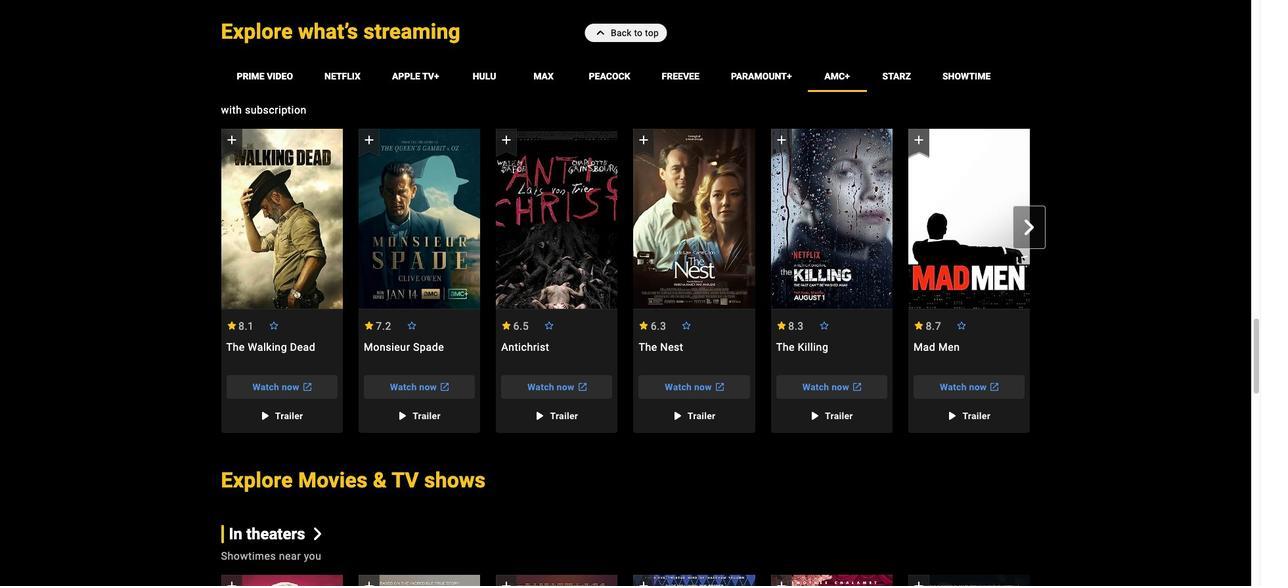 Task type: describe. For each thing, give the bounding box(es) containing it.
watch now for mad men
[[940, 382, 987, 392]]

peacock
[[589, 71, 631, 82]]

the for the walking dead
[[226, 341, 245, 353]]

showtime
[[943, 71, 991, 82]]

prime video
[[237, 71, 293, 82]]

dead
[[290, 341, 316, 353]]

watch now button for mad men
[[914, 375, 1025, 399]]

trailer button for the nest
[[663, 404, 727, 428]]

prime
[[237, 71, 265, 82]]

watch now for monsieur spade
[[390, 382, 437, 392]]

tab list containing prime video
[[221, 61, 1047, 92]]

the for the nest
[[639, 341, 658, 353]]

the for the killing
[[777, 341, 795, 353]]

star inline image for 8.3
[[777, 321, 787, 330]]

apple tv+
[[392, 71, 439, 82]]

paramount+
[[731, 71, 792, 82]]

add image for 8.3
[[774, 132, 790, 148]]

explore for explore movies & tv shows
[[221, 468, 293, 493]]

antichrist
[[502, 341, 550, 353]]

group containing 6.5
[[496, 129, 618, 433]]

chevron right inline image inside in theaters link
[[312, 528, 324, 541]]

add image for 7.2
[[361, 132, 377, 148]]

the walking dead link
[[221, 341, 343, 367]]

top
[[645, 28, 659, 38]]

antichrist link
[[496, 341, 618, 367]]

star inline image for 7.2
[[364, 321, 374, 330]]

showtimes near you
[[221, 550, 322, 563]]

mad men image
[[909, 129, 1031, 309]]

star border inline image for men
[[957, 321, 967, 330]]

streaming
[[364, 19, 461, 44]]

back to top
[[611, 28, 659, 38]]

add image for mean girls image
[[224, 578, 240, 586]]

group containing 7.2
[[359, 129, 481, 433]]

group containing 8.7
[[909, 129, 1031, 433]]

group containing 8.3
[[771, 129, 893, 433]]

spade
[[413, 341, 444, 353]]

add image for dune: part two image on the left bottom of page
[[499, 578, 515, 586]]

mean girls image
[[221, 575, 343, 586]]

watch now button for the killing
[[777, 375, 888, 399]]

star border inline image for killing
[[819, 321, 830, 330]]

the nest link
[[634, 341, 756, 367]]

what's
[[298, 19, 358, 44]]

starz
[[883, 71, 911, 82]]

play arrow image for monsieur spade
[[394, 408, 410, 424]]

6.3
[[651, 320, 667, 332]]

watch for antichrist
[[528, 382, 555, 392]]

launch image for the walking dead
[[300, 379, 315, 395]]

launch image for the killing
[[850, 379, 866, 395]]

watch for the nest
[[665, 382, 692, 392]]

watch for the walking dead
[[253, 382, 279, 392]]

killing
[[798, 341, 829, 353]]

star border inline image for nest
[[682, 321, 692, 330]]

launch image for the nest
[[712, 379, 728, 395]]

dune: part two image
[[496, 575, 618, 586]]

watch now for the walking dead
[[253, 382, 300, 392]]

launch image for monsieur spade
[[437, 379, 453, 395]]

tv+
[[423, 71, 439, 82]]

explore what's streaming
[[221, 19, 461, 44]]

apple
[[392, 71, 421, 82]]

now for mad men
[[970, 382, 987, 392]]

play arrow image for the nest
[[670, 408, 685, 424]]

video
[[267, 71, 293, 82]]

you
[[304, 550, 322, 563]]

star inline image
[[639, 321, 650, 330]]

the killing
[[777, 341, 829, 353]]

men
[[939, 341, 961, 353]]

7.2
[[376, 320, 392, 332]]

max
[[534, 71, 554, 82]]

star inline image for 6.5
[[502, 321, 512, 330]]

movies
[[298, 468, 368, 493]]

play arrow image
[[257, 408, 273, 424]]

in theaters link
[[221, 525, 324, 544]]

launch image for antichrist
[[575, 379, 591, 395]]

watch for the killing
[[803, 382, 830, 392]]

trailer button for monsieur spade
[[388, 404, 451, 428]]

mad
[[914, 341, 936, 353]]

now for monsieur spade
[[419, 382, 437, 392]]

add image for i.s.s. image at right
[[912, 578, 927, 586]]

the nest
[[639, 341, 684, 353]]

star inline image for 8.7
[[914, 321, 925, 330]]

trailer for the nest
[[688, 410, 716, 421]]

back
[[611, 28, 632, 38]]

monsieur
[[364, 341, 410, 353]]

shows
[[425, 468, 486, 493]]

trailer for mad men
[[963, 410, 991, 421]]

watch now button for monsieur spade
[[364, 375, 475, 399]]



Task type: vqa. For each thing, say whether or not it's contained in the screenshot.
8.7
yes



Task type: locate. For each thing, give the bounding box(es) containing it.
6 watch now from the left
[[940, 382, 987, 392]]

now down antichrist link
[[557, 382, 575, 392]]

0 horizontal spatial star border inline image
[[407, 321, 417, 330]]

watch down the 'the killing' link
[[803, 382, 830, 392]]

netflix
[[325, 71, 361, 82]]

play arrow image for antichrist
[[532, 408, 548, 424]]

3 trailer from the left
[[550, 410, 578, 421]]

trailer down the 'the killing' link
[[826, 410, 854, 421]]

2 trailer button from the left
[[388, 404, 451, 428]]

launch image
[[300, 379, 315, 395], [437, 379, 453, 395], [575, 379, 591, 395], [850, 379, 866, 395]]

the
[[226, 341, 245, 353], [639, 341, 658, 353], [777, 341, 795, 353]]

watch now
[[253, 382, 300, 392], [390, 382, 437, 392], [528, 382, 575, 392], [665, 382, 712, 392], [803, 382, 850, 392], [940, 382, 987, 392]]

star border inline image
[[269, 321, 280, 330], [682, 321, 692, 330], [819, 321, 830, 330], [957, 321, 967, 330]]

play arrow image for mad men
[[945, 408, 960, 424]]

3 star inline image from the left
[[502, 321, 512, 330]]

5 watch from the left
[[803, 382, 830, 392]]

wonka image
[[771, 575, 893, 586]]

4 watch now from the left
[[665, 382, 712, 392]]

now down mad men link
[[970, 382, 987, 392]]

star inline image left 8.7
[[914, 321, 925, 330]]

subscription
[[245, 104, 307, 117]]

launch image down mad men link
[[987, 379, 1003, 395]]

the boys in the boat image
[[359, 575, 481, 586]]

4 star border inline image from the left
[[957, 321, 967, 330]]

star border inline image up killing at the bottom right of page
[[819, 321, 830, 330]]

now down the walking dead link
[[282, 382, 300, 392]]

0 horizontal spatial launch image
[[712, 379, 728, 395]]

2 star border inline image from the left
[[544, 321, 555, 330]]

mad men link
[[909, 341, 1031, 367]]

with subscription
[[221, 104, 307, 117]]

5 star inline image from the left
[[914, 321, 925, 330]]

watch now for antichrist
[[528, 382, 575, 392]]

0 vertical spatial chevron right inline image
[[1022, 219, 1038, 235]]

trailer button down monsieur spade link
[[388, 404, 451, 428]]

4 watch now button from the left
[[639, 375, 750, 399]]

star inline image left 8.1
[[226, 321, 237, 330]]

1 star inline image from the left
[[226, 321, 237, 330]]

trailer for the walking dead
[[275, 410, 303, 421]]

watch down mad men link
[[940, 382, 967, 392]]

nest
[[661, 341, 684, 353]]

&
[[373, 468, 387, 493]]

star border inline image for 6.5
[[544, 321, 555, 330]]

star border inline image for 7.2
[[407, 321, 417, 330]]

star inline image left 8.3
[[777, 321, 787, 330]]

trailer button for the walking dead
[[250, 404, 314, 428]]

watch now button for antichrist
[[502, 375, 613, 399]]

5 watch now from the left
[[803, 382, 850, 392]]

watch up play arrow image
[[253, 382, 279, 392]]

star border inline image up the walking dead
[[269, 321, 280, 330]]

mad men
[[914, 341, 961, 353]]

trailer button
[[250, 404, 314, 428], [388, 404, 451, 428], [525, 404, 589, 428], [663, 404, 727, 428], [801, 404, 864, 428], [938, 404, 1002, 428]]

trailer down the nest link
[[688, 410, 716, 421]]

5 trailer from the left
[[826, 410, 854, 421]]

watch now button down antichrist link
[[502, 375, 613, 399]]

6 trailer from the left
[[963, 410, 991, 421]]

4 watch from the left
[[665, 382, 692, 392]]

now for the nest
[[695, 382, 712, 392]]

1 star border inline image from the left
[[269, 321, 280, 330]]

monsieur spade image
[[359, 129, 481, 309]]

the walking dead
[[226, 341, 316, 353]]

1 watch now from the left
[[253, 382, 300, 392]]

now down the 'the killing' link
[[832, 382, 850, 392]]

6.5
[[514, 320, 529, 332]]

trailer button down the 'the killing' link
[[801, 404, 864, 428]]

4 now from the left
[[695, 382, 712, 392]]

0 horizontal spatial the
[[226, 341, 245, 353]]

1 trailer from the left
[[275, 410, 303, 421]]

amc+
[[825, 71, 850, 82]]

watch for mad men
[[940, 382, 967, 392]]

explore for explore what's streaming
[[221, 19, 293, 44]]

now down monsieur spade link
[[419, 382, 437, 392]]

2 the from the left
[[639, 341, 658, 353]]

add image for the boys in the boat image
[[361, 578, 377, 586]]

with
[[221, 104, 242, 117]]

trailer for the killing
[[826, 410, 854, 421]]

5 play arrow image from the left
[[945, 408, 960, 424]]

1 horizontal spatial the
[[639, 341, 658, 353]]

4 launch image from the left
[[850, 379, 866, 395]]

showtimes
[[221, 550, 276, 563]]

2 play arrow image from the left
[[532, 408, 548, 424]]

explore
[[221, 19, 293, 44], [221, 468, 293, 493]]

in theaters
[[229, 525, 305, 543]]

watch now for the nest
[[665, 382, 712, 392]]

watch now button down the walking dead link
[[226, 375, 338, 399]]

trailer down mad men link
[[963, 410, 991, 421]]

play arrow image
[[394, 408, 410, 424], [532, 408, 548, 424], [670, 408, 685, 424], [807, 408, 823, 424], [945, 408, 960, 424]]

8.7
[[926, 320, 942, 332]]

explore up prime
[[221, 19, 293, 44]]

play arrow image down monsieur spade link
[[394, 408, 410, 424]]

3 star border inline image from the left
[[819, 321, 830, 330]]

3 now from the left
[[557, 382, 575, 392]]

trailer button for mad men
[[938, 404, 1002, 428]]

watch now button
[[226, 375, 338, 399], [364, 375, 475, 399], [502, 375, 613, 399], [639, 375, 750, 399], [777, 375, 888, 399], [914, 375, 1025, 399]]

watch now button for the walking dead
[[226, 375, 338, 399]]

8.3
[[789, 320, 804, 332]]

1 launch image from the left
[[300, 379, 315, 395]]

star inline image for 8.1
[[226, 321, 237, 330]]

launch image down the nest link
[[712, 379, 728, 395]]

trailer button for the killing
[[801, 404, 864, 428]]

1 launch image from the left
[[712, 379, 728, 395]]

watch now down the 'the killing' link
[[803, 382, 850, 392]]

1 watch now button from the left
[[226, 375, 338, 399]]

trailer button down mad men link
[[938, 404, 1002, 428]]

trailer right play arrow image
[[275, 410, 303, 421]]

1 horizontal spatial star border inline image
[[544, 321, 555, 330]]

play arrow image down the nest link
[[670, 408, 685, 424]]

6 watch from the left
[[940, 382, 967, 392]]

launch image down the 'the killing' link
[[850, 379, 866, 395]]

now for the walking dead
[[282, 382, 300, 392]]

the nest image
[[634, 129, 756, 309]]

watch down antichrist link
[[528, 382, 555, 392]]

watch down monsieur spade link
[[390, 382, 417, 392]]

6 watch now button from the left
[[914, 375, 1025, 399]]

5 watch now button from the left
[[777, 375, 888, 399]]

3 launch image from the left
[[575, 379, 591, 395]]

trailer
[[275, 410, 303, 421], [413, 410, 441, 421], [550, 410, 578, 421], [688, 410, 716, 421], [826, 410, 854, 421], [963, 410, 991, 421]]

1 watch from the left
[[253, 382, 279, 392]]

watch now down monsieur spade link
[[390, 382, 437, 392]]

watch now button down the nest link
[[639, 375, 750, 399]]

2 trailer from the left
[[413, 410, 441, 421]]

1 the from the left
[[226, 341, 245, 353]]

5 trailer button from the left
[[801, 404, 864, 428]]

0 vertical spatial explore
[[221, 19, 293, 44]]

now
[[282, 382, 300, 392], [419, 382, 437, 392], [557, 382, 575, 392], [695, 382, 712, 392], [832, 382, 850, 392], [970, 382, 987, 392]]

launch image for mad men
[[987, 379, 1003, 395]]

1 vertical spatial explore
[[221, 468, 293, 493]]

play arrow image down antichrist link
[[532, 408, 548, 424]]

3 watch now from the left
[[528, 382, 575, 392]]

2 explore from the top
[[221, 468, 293, 493]]

near
[[279, 550, 301, 563]]

star border inline image up "monsieur spade"
[[407, 321, 417, 330]]

add image for 8.1
[[224, 132, 240, 148]]

explore movies & tv shows
[[221, 468, 486, 493]]

1 horizontal spatial launch image
[[987, 379, 1003, 395]]

the down star inline image
[[639, 341, 658, 353]]

3 play arrow image from the left
[[670, 408, 685, 424]]

the down 8.3
[[777, 341, 795, 353]]

chevron right inline image
[[1022, 219, 1038, 235], [312, 528, 324, 541]]

walking
[[248, 341, 287, 353]]

3 watch from the left
[[528, 382, 555, 392]]

the down 8.1
[[226, 341, 245, 353]]

theaters
[[246, 525, 305, 543]]

launch image
[[712, 379, 728, 395], [987, 379, 1003, 395]]

now down the nest link
[[695, 382, 712, 392]]

2 star border inline image from the left
[[682, 321, 692, 330]]

add image for 6.3
[[636, 132, 652, 148]]

group containing 6.3
[[634, 129, 756, 433]]

watch now down the nest link
[[665, 382, 712, 392]]

star border inline image up nest
[[682, 321, 692, 330]]

trailer button down antichrist link
[[525, 404, 589, 428]]

watch now up play arrow image
[[253, 382, 300, 392]]

add image for antichrist image at the left of the page
[[499, 132, 515, 148]]

8.1
[[238, 320, 254, 332]]

in
[[229, 525, 242, 543]]

3 the from the left
[[777, 341, 795, 353]]

back to top button
[[585, 24, 667, 42]]

watch for monsieur spade
[[390, 382, 417, 392]]

4 star inline image from the left
[[777, 321, 787, 330]]

6 now from the left
[[970, 382, 987, 392]]

explore up in theaters
[[221, 468, 293, 493]]

1 star border inline image from the left
[[407, 321, 417, 330]]

star inline image left "7.2"
[[364, 321, 374, 330]]

i.s.s. image
[[909, 575, 1031, 586]]

now for antichrist
[[557, 382, 575, 392]]

add image for 8.7
[[912, 132, 927, 148]]

2 now from the left
[[419, 382, 437, 392]]

watch now down mad men link
[[940, 382, 987, 392]]

tab list
[[221, 61, 1047, 92]]

star border inline image for walking
[[269, 321, 280, 330]]

launch image down antichrist link
[[575, 379, 591, 395]]

star border inline image right 6.5
[[544, 321, 555, 330]]

1 trailer button from the left
[[250, 404, 314, 428]]

trailer button down the walking dead link
[[250, 404, 314, 428]]

2 watch now from the left
[[390, 382, 437, 392]]

0 horizontal spatial chevron right inline image
[[312, 528, 324, 541]]

launch image down monsieur spade link
[[437, 379, 453, 395]]

star inline image left 6.5
[[502, 321, 512, 330]]

4 trailer from the left
[[688, 410, 716, 421]]

2 launch image from the left
[[987, 379, 1003, 395]]

trailer button down the nest link
[[663, 404, 727, 428]]

2 watch from the left
[[390, 382, 417, 392]]

hulu
[[473, 71, 496, 82]]

star inline image
[[226, 321, 237, 330], [364, 321, 374, 330], [502, 321, 512, 330], [777, 321, 787, 330], [914, 321, 925, 330]]

star border inline image
[[407, 321, 417, 330], [544, 321, 555, 330]]

trailer for antichrist
[[550, 410, 578, 421]]

2 horizontal spatial the
[[777, 341, 795, 353]]

watch now button for the nest
[[639, 375, 750, 399]]

6 trailer button from the left
[[938, 404, 1002, 428]]

monsieur spade
[[364, 341, 444, 353]]

tv
[[392, 468, 419, 493]]

the killing image
[[771, 129, 893, 309]]

5 now from the left
[[832, 382, 850, 392]]

watch now button down the 'the killing' link
[[777, 375, 888, 399]]

trailer down monsieur spade link
[[413, 410, 441, 421]]

1 explore from the top
[[221, 19, 293, 44]]

trailer button for antichrist
[[525, 404, 589, 428]]

watch
[[253, 382, 279, 392], [390, 382, 417, 392], [528, 382, 555, 392], [665, 382, 692, 392], [803, 382, 830, 392], [940, 382, 967, 392]]

watch now for the killing
[[803, 382, 850, 392]]

expand less image
[[593, 24, 611, 42]]

launch image down dead
[[300, 379, 315, 395]]

the killing link
[[771, 341, 893, 367]]

3 trailer button from the left
[[525, 404, 589, 428]]

monsieur spade link
[[359, 341, 481, 367]]

watch now button down monsieur spade link
[[364, 375, 475, 399]]

1 now from the left
[[282, 382, 300, 392]]

add image
[[224, 132, 240, 148], [361, 132, 377, 148], [636, 132, 652, 148], [774, 132, 790, 148], [912, 132, 927, 148], [636, 578, 652, 586], [774, 578, 790, 586]]

watch down the nest link
[[665, 382, 692, 392]]

play arrow image for the killing
[[807, 408, 823, 424]]

2 star inline image from the left
[[364, 321, 374, 330]]

play arrow image down the 'the killing' link
[[807, 408, 823, 424]]

4 play arrow image from the left
[[807, 408, 823, 424]]

watch now button down mad men link
[[914, 375, 1025, 399]]

add image
[[499, 132, 515, 148], [224, 578, 240, 586], [361, 578, 377, 586], [499, 578, 515, 586], [912, 578, 927, 586]]

1 vertical spatial chevron right inline image
[[312, 528, 324, 541]]

2 launch image from the left
[[437, 379, 453, 395]]

the walking dead image
[[221, 129, 343, 309]]

3 watch now button from the left
[[502, 375, 613, 399]]

group
[[205, 129, 1047, 435], [221, 129, 343, 433], [221, 129, 343, 309], [359, 129, 481, 433], [359, 129, 481, 309], [496, 129, 618, 433], [496, 129, 618, 309], [634, 129, 756, 433], [634, 129, 756, 309], [771, 129, 893, 433], [771, 129, 893, 309], [909, 129, 1031, 433], [909, 129, 1031, 309], [221, 575, 343, 586], [359, 575, 481, 586], [496, 575, 618, 586], [634, 575, 756, 586], [771, 575, 893, 586], [909, 575, 1031, 586]]

freevee
[[662, 71, 700, 82]]

4 trailer button from the left
[[663, 404, 727, 428]]

play arrow image down mad men link
[[945, 408, 960, 424]]

trailer down antichrist link
[[550, 410, 578, 421]]

2 watch now button from the left
[[364, 375, 475, 399]]

antichrist image
[[496, 129, 618, 309]]

1 play arrow image from the left
[[394, 408, 410, 424]]

star border inline image up men
[[957, 321, 967, 330]]

argylle image
[[634, 575, 756, 586]]

to
[[634, 28, 643, 38]]

now for the killing
[[832, 382, 850, 392]]

1 horizontal spatial chevron right inline image
[[1022, 219, 1038, 235]]

watch now down antichrist link
[[528, 382, 575, 392]]

trailer for monsieur spade
[[413, 410, 441, 421]]



